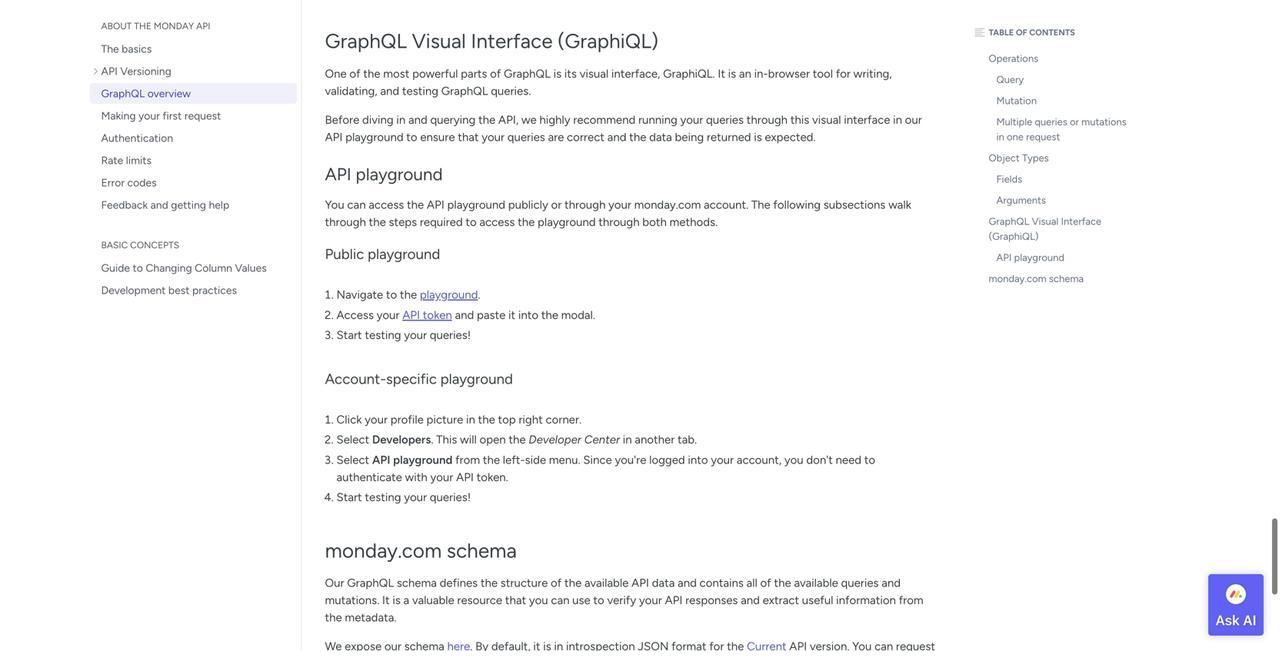 Task type: locate. For each thing, give the bounding box(es) containing it.
click
[[337, 413, 362, 427]]

0 vertical spatial into
[[519, 308, 539, 322]]

0 vertical spatial (graphiql)
[[558, 29, 659, 53]]

graphql up mutations.
[[347, 577, 394, 591]]

1 vertical spatial the
[[752, 198, 771, 212]]

access up steps
[[369, 198, 404, 212]]

visual inside graphql visual interface (graphiql)
[[1032, 215, 1059, 228]]

to right required
[[466, 215, 477, 229]]

fields
[[997, 173, 1023, 185]]

valuable
[[412, 594, 455, 608]]

that inside our graphql schema defines the structure of the available api data and contains all of the available queries and mutations. it is a valuable resource that you can use to verify your api responses and extract useful information from the metadata.
[[505, 594, 526, 608]]

0 horizontal spatial interface
[[471, 29, 553, 53]]

0 horizontal spatial visual
[[580, 67, 609, 81]]

request up 'types'
[[1027, 131, 1061, 143]]

data inside our graphql schema defines the structure of the available api data and contains all of the available queries and mutations. it is a valuable resource that you can use to verify your api responses and extract useful information from the metadata.
[[652, 577, 675, 591]]

public
[[325, 246, 364, 263]]

profile
[[391, 413, 424, 427]]

basic
[[101, 240, 128, 251]]

in right the diving
[[397, 113, 406, 127]]

api,
[[499, 113, 519, 127]]

playground up token
[[420, 288, 478, 302]]

to right navigate
[[386, 288, 397, 302]]

and down codes
[[151, 199, 168, 212]]

it left an
[[718, 67, 726, 81]]

. left this
[[431, 433, 434, 447]]

0 horizontal spatial schema
[[397, 577, 437, 591]]

visual right its
[[580, 67, 609, 81]]

running
[[639, 113, 678, 127]]

developer
[[529, 433, 582, 447]]

queries inside our graphql schema defines the structure of the available api data and contains all of the available queries and mutations. it is a valuable resource that you can use to verify your api responses and extract useful information from the metadata.
[[842, 577, 879, 591]]

multiple queries or mutations in one request
[[997, 116, 1127, 143]]

to right need
[[865, 453, 876, 467]]

0 vertical spatial schema
[[1050, 273, 1084, 285]]

2 select from the top
[[337, 453, 370, 467]]

development best practices link
[[90, 280, 297, 301]]

0 horizontal spatial that
[[458, 130, 479, 144]]

data down running
[[650, 130, 672, 144]]

your right 'verify'
[[639, 594, 662, 608]]

(graphiql) down "arguments"
[[989, 230, 1039, 243]]

are
[[548, 130, 564, 144]]

testing down the authenticate
[[365, 491, 401, 505]]

query
[[997, 73, 1024, 86]]

public playground
[[325, 246, 440, 263]]

through
[[747, 113, 788, 127], [565, 198, 606, 212], [325, 215, 366, 229], [599, 215, 640, 229]]

queries down mutation link
[[1035, 116, 1068, 128]]

playground inside before diving in and querying the api, we highly recommend running your queries through this visual interface in our api playground to ensure that your queries are correct and the data being returned is expected.
[[346, 130, 404, 144]]

1 vertical spatial or
[[551, 198, 562, 212]]

is inside our graphql schema defines the structure of the available api data and contains all of the available queries and mutations. it is a valuable resource that you can use to verify your api responses and extract useful information from the metadata.
[[393, 594, 401, 608]]

graphql visual interface (graphiql) down the arguments link
[[989, 215, 1102, 243]]

1 vertical spatial testing
[[365, 329, 401, 343]]

correct
[[567, 130, 605, 144]]

monday.com inside you can access the api playground publicly or through your monday.com account. the following subsections walk through the steps required to access the playground through both methods.
[[635, 198, 701, 212]]

for
[[836, 67, 851, 81]]

the up resource
[[481, 577, 498, 591]]

our
[[325, 577, 344, 591]]

an
[[739, 67, 752, 81]]

paste
[[477, 308, 506, 322]]

0 horizontal spatial access
[[369, 198, 404, 212]]

playground down the diving
[[346, 130, 404, 144]]

error
[[101, 176, 125, 189]]

0 vertical spatial monday.com schema
[[989, 273, 1084, 285]]

2 horizontal spatial monday.com
[[989, 273, 1047, 285]]

you down structure
[[529, 594, 548, 608]]

through up "expected."
[[747, 113, 788, 127]]

into right it
[[519, 308, 539, 322]]

methods.
[[670, 215, 718, 229]]

and inside the navigate to the playground . access your api token and paste it into the modal. start testing your queries!
[[455, 308, 474, 322]]

your inside our graphql schema defines the structure of the available api data and contains all of the available queries and mutations. it is a valuable resource that you can use to verify your api responses and extract useful information from the metadata.
[[639, 594, 662, 608]]

is right returned
[[754, 130, 762, 144]]

0 vertical spatial the
[[101, 42, 119, 55]]

0 vertical spatial start
[[337, 329, 362, 343]]

api inside "from the left-side menu. since you're logged into your account, you don't need to authenticate with your api token."
[[456, 471, 474, 485]]

account,
[[737, 453, 782, 467]]

the down mutations.
[[325, 611, 342, 625]]

1 horizontal spatial or
[[1070, 116, 1080, 128]]

1 horizontal spatial that
[[505, 594, 526, 608]]

object types
[[989, 152, 1049, 164]]

of right parts
[[490, 67, 501, 81]]

arguments link
[[979, 190, 1141, 211]]

to
[[407, 130, 418, 144], [466, 215, 477, 229], [133, 262, 143, 275], [386, 288, 397, 302], [865, 453, 876, 467], [594, 594, 605, 608]]

api inside api playground "link"
[[997, 252, 1012, 264]]

api playground up monday.com schema link
[[997, 252, 1065, 264]]

request up authentication link
[[184, 109, 221, 122]]

0 vertical spatial it
[[718, 67, 726, 81]]

api down before
[[325, 130, 343, 144]]

(graphiql) inside graphql visual interface (graphiql)
[[989, 230, 1039, 243]]

feedback and getting help link
[[90, 195, 297, 215]]

0 horizontal spatial from
[[456, 453, 480, 467]]

visual inside one of the most powerful parts of graphql is its visual interface, graphiql. it is an in-browser tool for writing, validating, and testing graphql queries.
[[580, 67, 609, 81]]

api left token
[[403, 308, 420, 322]]

1 horizontal spatial into
[[688, 453, 708, 467]]

1 vertical spatial visual
[[1032, 215, 1059, 228]]

1 queries! from the top
[[430, 329, 471, 343]]

1 vertical spatial (graphiql)
[[989, 230, 1039, 243]]

2 vertical spatial schema
[[397, 577, 437, 591]]

publicly
[[508, 198, 549, 212]]

api inside you can access the api playground publicly or through your monday.com account. the following subsections walk through the steps required to access the playground through both methods.
[[427, 198, 445, 212]]

or inside multiple queries or mutations in one request
[[1070, 116, 1080, 128]]

playground up top
[[441, 370, 513, 388]]

1 vertical spatial monday.com schema
[[325, 539, 517, 563]]

defines
[[440, 577, 478, 591]]

1 vertical spatial you
[[529, 594, 548, 608]]

1 vertical spatial interface
[[1062, 215, 1102, 228]]

1 vertical spatial data
[[652, 577, 675, 591]]

mutations
[[1082, 116, 1127, 128]]

making your first request
[[101, 109, 221, 122]]

overview
[[148, 87, 191, 100]]

2 horizontal spatial schema
[[1050, 273, 1084, 285]]

1 vertical spatial schema
[[447, 539, 517, 563]]

1 horizontal spatial access
[[480, 215, 515, 229]]

0 vertical spatial from
[[456, 453, 480, 467]]

0 vertical spatial that
[[458, 130, 479, 144]]

1 vertical spatial visual
[[813, 113, 842, 127]]

queries
[[706, 113, 744, 127], [1035, 116, 1068, 128], [508, 130, 545, 144], [842, 577, 879, 591]]

0 horizontal spatial visual
[[412, 29, 466, 53]]

the inside you can access the api playground publicly or through your monday.com account. the following subsections walk through the steps required to access the playground through both methods.
[[752, 198, 771, 212]]

0 horizontal spatial can
[[347, 198, 366, 212]]

and down "most"
[[380, 84, 400, 98]]

0 horizontal spatial (graphiql)
[[558, 29, 659, 53]]

you
[[325, 198, 345, 212]]

select down click on the bottom left of the page
[[337, 433, 370, 447]]

available up useful
[[794, 577, 839, 591]]

you left "don't"
[[785, 453, 804, 467]]

and down all
[[741, 594, 760, 608]]

visual
[[412, 29, 466, 53], [1032, 215, 1059, 228]]

1 horizontal spatial monday.com
[[635, 198, 701, 212]]

that down 'querying'
[[458, 130, 479, 144]]

access
[[369, 198, 404, 212], [480, 215, 515, 229]]

multiple queries or mutations in one request link
[[979, 112, 1141, 148]]

the down publicly
[[518, 215, 535, 229]]

1 horizontal spatial it
[[718, 67, 726, 81]]

browser
[[769, 67, 810, 81]]

0 vertical spatial can
[[347, 198, 366, 212]]

api up required
[[427, 198, 445, 212]]

0 vertical spatial access
[[369, 198, 404, 212]]

1 vertical spatial api playground
[[997, 252, 1065, 264]]

testing down access
[[365, 329, 401, 343]]

0 horizontal spatial it
[[382, 594, 390, 608]]

api inside api versioning link
[[101, 65, 118, 78]]

1 vertical spatial queries!
[[430, 491, 471, 505]]

1 vertical spatial .
[[431, 433, 434, 447]]

1 vertical spatial that
[[505, 594, 526, 608]]

data left the contains
[[652, 577, 675, 591]]

graphql visual interface (graphiql)
[[325, 29, 659, 53], [989, 215, 1102, 243]]

queries!
[[430, 329, 471, 343], [430, 491, 471, 505]]

select
[[337, 433, 370, 447], [337, 453, 370, 467]]

steps
[[389, 215, 417, 229]]

monday.com schema
[[989, 273, 1084, 285], [325, 539, 517, 563]]

1 vertical spatial into
[[688, 453, 708, 467]]

ensure
[[420, 130, 455, 144]]

is left its
[[554, 67, 562, 81]]

1 horizontal spatial (graphiql)
[[989, 230, 1039, 243]]

authentication link
[[90, 128, 297, 149]]

monday.com down api playground "link"
[[989, 273, 1047, 285]]

in left our on the right
[[893, 113, 903, 127]]

1 vertical spatial select
[[337, 453, 370, 467]]

0 vertical spatial select
[[337, 433, 370, 447]]

0 vertical spatial visual
[[580, 67, 609, 81]]

guide to changing column values link
[[90, 258, 297, 279]]

1 horizontal spatial available
[[794, 577, 839, 591]]

0 horizontal spatial available
[[585, 577, 629, 591]]

1 start from the top
[[337, 329, 362, 343]]

to inside "from the left-side menu. since you're logged into your account, you don't need to authenticate with your api token."
[[865, 453, 876, 467]]

queries up returned
[[706, 113, 744, 127]]

1 horizontal spatial api playground
[[997, 252, 1065, 264]]

1 vertical spatial start
[[337, 491, 362, 505]]

you inside our graphql schema defines the structure of the available api data and contains all of the available queries and mutations. it is a valuable resource that you can use to verify your api responses and extract useful information from the metadata.
[[529, 594, 548, 608]]

1 horizontal spatial from
[[899, 594, 924, 608]]

0 vertical spatial testing
[[402, 84, 439, 98]]

can left use
[[551, 594, 570, 608]]

0 vertical spatial or
[[1070, 116, 1080, 128]]

monday.com
[[635, 198, 701, 212], [989, 273, 1047, 285], [325, 539, 442, 563]]

api left responses
[[665, 594, 683, 608]]

monday.com schema down api playground "link"
[[989, 273, 1084, 285]]

0 vertical spatial data
[[650, 130, 672, 144]]

0 horizontal spatial .
[[431, 433, 434, 447]]

the left api,
[[479, 113, 496, 127]]

your left account,
[[711, 453, 734, 467]]

1 horizontal spatial you
[[785, 453, 804, 467]]

0 vertical spatial monday.com
[[635, 198, 701, 212]]

navigate to the playground . access your api token and paste it into the modal. start testing your queries!
[[337, 288, 596, 343]]

interface
[[471, 29, 553, 53], [1062, 215, 1102, 228]]

into inside the navigate to the playground . access your api token and paste it into the modal. start testing your queries!
[[519, 308, 539, 322]]

to right guide
[[133, 262, 143, 275]]

playground
[[346, 130, 404, 144], [356, 164, 443, 185], [448, 198, 506, 212], [538, 215, 596, 229], [368, 246, 440, 263], [1015, 252, 1065, 264], [420, 288, 478, 302], [441, 370, 513, 388], [393, 453, 453, 467]]

0 horizontal spatial monday.com
[[325, 539, 442, 563]]

it inside our graphql schema defines the structure of the available api data and contains all of the available queries and mutations. it is a valuable resource that you can use to verify your api responses and extract useful information from the metadata.
[[382, 594, 390, 608]]

1 horizontal spatial the
[[752, 198, 771, 212]]

testing down 'powerful'
[[402, 84, 439, 98]]

through right publicly
[[565, 198, 606, 212]]

and up information at the right
[[882, 577, 901, 591]]

is
[[554, 67, 562, 81], [728, 67, 737, 81], [754, 130, 762, 144], [393, 594, 401, 608]]

is inside before diving in and querying the api, we highly recommend running your queries through this visual interface in our api playground to ensure that your queries are correct and the data being returned is expected.
[[754, 130, 762, 144]]

column
[[195, 262, 232, 275]]

it
[[718, 67, 726, 81], [382, 594, 390, 608]]

1 horizontal spatial can
[[551, 594, 570, 608]]

validating,
[[325, 84, 378, 98]]

interface
[[844, 113, 891, 127]]

1 horizontal spatial .
[[478, 288, 481, 302]]

to inside before diving in and querying the api, we highly recommend running your queries through this visual interface in our api playground to ensure that your queries are correct and the data being returned is expected.
[[407, 130, 418, 144]]

into inside "from the left-side menu. since you're logged into your account, you don't need to authenticate with your api token."
[[688, 453, 708, 467]]

1 horizontal spatial request
[[1027, 131, 1061, 143]]

0 vertical spatial .
[[478, 288, 481, 302]]

the inside "from the left-side menu. since you're logged into your account, you don't need to authenticate with your api token."
[[483, 453, 500, 467]]

graphql visual interface (graphiql) link
[[972, 211, 1141, 247]]

right
[[519, 413, 543, 427]]

side
[[525, 453, 546, 467]]

visual down the arguments link
[[1032, 215, 1059, 228]]

that down structure
[[505, 594, 526, 608]]

1 horizontal spatial visual
[[813, 113, 842, 127]]

1 vertical spatial from
[[899, 594, 924, 608]]

graphql overview
[[101, 87, 191, 100]]

the up left-
[[509, 433, 526, 447]]

your right with
[[431, 471, 454, 485]]

the inside one of the most powerful parts of graphql is its visual interface, graphiql. it is an in-browser tool for writing, validating, and testing graphql queries.
[[363, 67, 381, 81]]

0 horizontal spatial the
[[101, 42, 119, 55]]

monday.com up a
[[325, 539, 442, 563]]

graphql down "arguments"
[[989, 215, 1030, 228]]

start down access
[[337, 329, 362, 343]]

api up 'verify'
[[632, 577, 649, 591]]

the left "most"
[[363, 67, 381, 81]]

playground up steps
[[356, 164, 443, 185]]

1 horizontal spatial interface
[[1062, 215, 1102, 228]]

the up token.
[[483, 453, 500, 467]]

you
[[785, 453, 804, 467], [529, 594, 548, 608]]

ask
[[1216, 613, 1240, 629]]

1 vertical spatial can
[[551, 594, 570, 608]]

data
[[650, 130, 672, 144], [652, 577, 675, 591]]

and up responses
[[678, 577, 697, 591]]

it left a
[[382, 594, 390, 608]]

access down publicly
[[480, 215, 515, 229]]

metadata.
[[345, 611, 397, 625]]

useful
[[802, 594, 834, 608]]

in left one
[[997, 131, 1005, 143]]

1 vertical spatial request
[[1027, 131, 1061, 143]]

the basics link
[[90, 38, 297, 59]]

2 vertical spatial testing
[[365, 491, 401, 505]]

and down playground link
[[455, 308, 474, 322]]

queries! down this
[[430, 491, 471, 505]]

1 vertical spatial it
[[382, 594, 390, 608]]

and inside one of the most powerful parts of graphql is its visual interface, graphiql. it is an in-browser tool for writing, validating, and testing graphql queries.
[[380, 84, 400, 98]]

from right information at the right
[[899, 594, 924, 608]]

making your first request link
[[90, 105, 297, 126]]

1 vertical spatial graphql visual interface (graphiql)
[[989, 215, 1102, 243]]

0 horizontal spatial or
[[551, 198, 562, 212]]

0 horizontal spatial you
[[529, 594, 548, 608]]

playground up monday.com schema link
[[1015, 252, 1065, 264]]

0 horizontal spatial request
[[184, 109, 221, 122]]

changing
[[146, 262, 192, 275]]

into
[[519, 308, 539, 322], [688, 453, 708, 467]]

data inside before diving in and querying the api, we highly recommend running your queries through this visual interface in our api playground to ensure that your queries are correct and the data being returned is expected.
[[650, 130, 672, 144]]

to inside our graphql schema defines the structure of the available api data and contains all of the available queries and mutations. it is a valuable resource that you can use to verify your api responses and extract useful information from the metadata.
[[594, 594, 605, 608]]

being
[[675, 130, 704, 144]]

your up being at the right of the page
[[681, 113, 704, 127]]

monday.com schema up defines
[[325, 539, 517, 563]]

playground inside the navigate to the playground . access your api token and paste it into the modal. start testing your queries!
[[420, 288, 478, 302]]

open
[[480, 433, 506, 447]]

testing
[[402, 84, 439, 98], [365, 329, 401, 343], [365, 491, 401, 505]]

can right you at the top of the page
[[347, 198, 366, 212]]

api left token.
[[456, 471, 474, 485]]

the up extract
[[774, 577, 792, 591]]

1 horizontal spatial graphql visual interface (graphiql)
[[989, 215, 1102, 243]]

your inside 'click your profile picture in the top right corner. select developers . this will open the developer center in another tab.'
[[365, 413, 388, 427]]

your right click on the bottom left of the page
[[365, 413, 388, 427]]

graphql up making
[[101, 87, 145, 100]]

0 vertical spatial you
[[785, 453, 804, 467]]

it
[[509, 308, 516, 322]]

0 horizontal spatial into
[[519, 308, 539, 322]]

1 vertical spatial access
[[480, 215, 515, 229]]

interface down the arguments link
[[1062, 215, 1102, 228]]

ai
[[1244, 613, 1257, 629]]

1 horizontal spatial visual
[[1032, 215, 1059, 228]]

api inside the navigate to the playground . access your api token and paste it into the modal. start testing your queries!
[[403, 308, 420, 322]]

top
[[498, 413, 516, 427]]

0 horizontal spatial graphql visual interface (graphiql)
[[325, 29, 659, 53]]

arguments
[[997, 194, 1047, 207]]

graphql overview link
[[90, 83, 297, 104]]

object
[[989, 152, 1020, 164]]

the inside "the basics" link
[[101, 42, 119, 55]]

the down about
[[101, 42, 119, 55]]

0 vertical spatial queries!
[[430, 329, 471, 343]]

1 select from the top
[[337, 433, 370, 447]]

a
[[404, 594, 410, 608]]

tool
[[813, 67, 833, 81]]

0 horizontal spatial api playground
[[325, 164, 443, 185]]

can inside you can access the api playground publicly or through your monday.com account. the following subsections walk through the steps required to access the playground through both methods.
[[347, 198, 366, 212]]

testing inside the navigate to the playground . access your api token and paste it into the modal. start testing your queries!
[[365, 329, 401, 343]]



Task type: describe. For each thing, give the bounding box(es) containing it.
queries.
[[491, 84, 531, 98]]

1 horizontal spatial schema
[[447, 539, 517, 563]]

before diving in and querying the api, we highly recommend running your queries through this visual interface in our api playground to ensure that your queries are correct and the data being returned is expected.
[[325, 113, 922, 144]]

values
[[235, 262, 267, 275]]

the up steps
[[407, 198, 424, 212]]

select api playground
[[337, 453, 453, 467]]

subsections
[[824, 198, 886, 212]]

use
[[573, 594, 591, 608]]

you inside "from the left-side menu. since you're logged into your account, you don't need to authenticate with your api token."
[[785, 453, 804, 467]]

your inside you can access the api playground publicly or through your monday.com account. the following subsections walk through the steps required to access the playground through both methods.
[[609, 198, 632, 212]]

1 available from the left
[[585, 577, 629, 591]]

left-
[[503, 453, 525, 467]]

project logo image
[[1224, 583, 1249, 607]]

graphql inside graphql overview link
[[101, 87, 145, 100]]

in up you're
[[623, 433, 632, 447]]

account-specific playground
[[325, 370, 513, 388]]

your down api token link
[[404, 329, 427, 343]]

center
[[585, 433, 620, 447]]

can inside our graphql schema defines the structure of the available api data and contains all of the available queries and mutations. it is a valuable resource that you can use to verify your api responses and extract useful information from the metadata.
[[551, 594, 570, 608]]

0 vertical spatial interface
[[471, 29, 553, 53]]

ask ai
[[1216, 613, 1257, 629]]

powerful
[[413, 67, 458, 81]]

and up the ensure
[[409, 113, 428, 127]]

through down you at the top of the page
[[325, 215, 366, 229]]

. inside 'click your profile picture in the top right corner. select developers . this will open the developer center in another tab.'
[[431, 433, 434, 447]]

the up basics
[[134, 20, 152, 32]]

select inside 'click your profile picture in the top right corner. select developers . this will open the developer center in another tab.'
[[337, 433, 370, 447]]

concepts
[[130, 240, 179, 251]]

start testing your queries!
[[337, 491, 471, 505]]

to inside you can access the api playground publicly or through your monday.com account. the following subsections walk through the steps required to access the playground through both methods.
[[466, 215, 477, 229]]

token.
[[477, 471, 508, 485]]

multiple
[[997, 116, 1033, 128]]

rate limits
[[101, 154, 152, 167]]

limits
[[126, 154, 152, 167]]

practices
[[192, 284, 237, 297]]

the left top
[[478, 413, 495, 427]]

through inside before diving in and querying the api, we highly recommend running your queries through this visual interface in our api playground to ensure that your queries are correct and the data being returned is expected.
[[747, 113, 788, 127]]

your down api,
[[482, 130, 505, 144]]

fields link
[[979, 169, 1141, 190]]

api token link
[[403, 308, 452, 322]]

graphql down parts
[[441, 84, 488, 98]]

operations
[[989, 52, 1039, 65]]

types
[[1023, 152, 1049, 164]]

that inside before diving in and querying the api, we highly recommend running your queries through this visual interface in our api playground to ensure that your queries are correct and the data being returned is expected.
[[458, 130, 479, 144]]

graphql up one on the top
[[325, 29, 407, 53]]

of up validating,
[[350, 67, 361, 81]]

visual inside before diving in and querying the api, we highly recommend running your queries through this visual interface in our api playground to ensure that your queries are correct and the data being returned is expected.
[[813, 113, 842, 127]]

0 vertical spatial request
[[184, 109, 221, 122]]

api versioning
[[101, 65, 171, 78]]

development best practices
[[101, 284, 237, 297]]

mutation
[[997, 95, 1037, 107]]

rate limits link
[[90, 150, 297, 171]]

and down 'recommend'
[[608, 130, 627, 144]]

from the left-side menu. since you're logged into your account, you don't need to authenticate with your api token.
[[337, 453, 876, 485]]

0 horizontal spatial monday.com schema
[[325, 539, 517, 563]]

before
[[325, 113, 360, 127]]

account-
[[325, 370, 386, 388]]

resource
[[457, 594, 503, 608]]

tab.
[[678, 433, 697, 447]]

click your profile picture in the top right corner. select developers . this will open the developer center in another tab.
[[337, 413, 697, 447]]

another
[[635, 433, 675, 447]]

the left modal.
[[542, 308, 559, 322]]

of right structure
[[551, 577, 562, 591]]

ask ai button
[[1209, 575, 1264, 636]]

operations link
[[972, 48, 1141, 69]]

highly
[[540, 113, 571, 127]]

in-
[[755, 67, 769, 81]]

development
[[101, 284, 166, 297]]

2 start from the top
[[337, 491, 362, 505]]

best
[[168, 284, 190, 297]]

basics
[[122, 42, 152, 55]]

codes
[[127, 176, 157, 189]]

or inside you can access the api playground publicly or through your monday.com account. the following subsections walk through the steps required to access the playground through both methods.
[[551, 198, 562, 212]]

your right access
[[377, 308, 400, 322]]

2 queries! from the top
[[430, 491, 471, 505]]

from inside "from the left-side menu. since you're logged into your account, you don't need to authenticate with your api token."
[[456, 453, 480, 467]]

the left steps
[[369, 215, 386, 229]]

start inside the navigate to the playground . access your api token and paste it into the modal. start testing your queries!
[[337, 329, 362, 343]]

the down running
[[630, 130, 647, 144]]

through left both at right
[[599, 215, 640, 229]]

monday.com schema link
[[972, 269, 1141, 290]]

verify
[[607, 594, 637, 608]]

1 horizontal spatial monday.com schema
[[989, 273, 1084, 285]]

our graphql schema defines the structure of the available api data and contains all of the available queries and mutations. it is a valuable resource that you can use to verify your api responses and extract useful information from the metadata.
[[325, 577, 924, 625]]

show subpages for api versioning image
[[93, 66, 101, 77]]

in inside multiple queries or mutations in one request
[[997, 131, 1005, 143]]

your down with
[[404, 491, 427, 505]]

of right all
[[761, 577, 772, 591]]

structure
[[501, 577, 548, 591]]

responses
[[686, 594, 738, 608]]

to inside the navigate to the playground . access your api token and paste it into the modal. start testing your queries!
[[386, 288, 397, 302]]

in up will
[[466, 413, 475, 427]]

. inside the navigate to the playground . access your api token and paste it into the modal. start testing your queries!
[[478, 288, 481, 302]]

0 vertical spatial api playground
[[325, 164, 443, 185]]

its
[[565, 67, 577, 81]]

error codes link
[[90, 172, 297, 193]]

returned
[[707, 130, 751, 144]]

playground up required
[[448, 198, 506, 212]]

queries down we
[[508, 130, 545, 144]]

querying
[[431, 113, 476, 127]]

queries inside multiple queries or mutations in one request
[[1035, 116, 1068, 128]]

interface inside graphql visual interface (graphiql)
[[1062, 215, 1102, 228]]

1 vertical spatial monday.com
[[989, 273, 1047, 285]]

guide to changing column values
[[101, 262, 267, 275]]

contains
[[700, 577, 744, 591]]

schema inside our graphql schema defines the structure of the available api data and contains all of the available queries and mutations. it is a valuable resource that you can use to verify your api responses and extract useful information from the metadata.
[[397, 577, 437, 591]]

the basics
[[101, 42, 152, 55]]

one
[[1007, 131, 1024, 143]]

feedback and getting help
[[101, 199, 230, 212]]

api up you at the top of the page
[[325, 164, 352, 185]]

about
[[101, 20, 132, 32]]

request inside multiple queries or mutations in one request
[[1027, 131, 1061, 143]]

graphql up queries.
[[504, 67, 551, 81]]

api up "the basics" link
[[196, 20, 210, 32]]

about the monday api
[[101, 20, 210, 32]]

api up the authenticate
[[372, 453, 391, 467]]

need
[[836, 453, 862, 467]]

is left an
[[728, 67, 737, 81]]

don't
[[807, 453, 833, 467]]

graphiql.
[[663, 67, 715, 81]]

playground down steps
[[368, 246, 440, 263]]

making
[[101, 109, 136, 122]]

versioning
[[120, 65, 171, 78]]

monday
[[154, 20, 194, 32]]

api playground inside "link"
[[997, 252, 1065, 264]]

object types link
[[972, 148, 1141, 169]]

navigate
[[337, 288, 383, 302]]

recommend
[[574, 113, 636, 127]]

walk
[[889, 198, 912, 212]]

testing inside one of the most powerful parts of graphql is its visual interface, graphiql. it is an in-browser tool for writing, validating, and testing graphql queries.
[[402, 84, 439, 98]]

you're
[[615, 453, 647, 467]]

diving
[[362, 113, 394, 127]]

authentication
[[101, 132, 173, 145]]

developers
[[372, 433, 431, 447]]

api inside before diving in and querying the api, we highly recommend running your queries through this visual interface in our api playground to ensure that your queries are correct and the data being returned is expected.
[[325, 130, 343, 144]]

0 vertical spatial visual
[[412, 29, 466, 53]]

2 available from the left
[[794, 577, 839, 591]]

both
[[643, 215, 667, 229]]

from inside our graphql schema defines the structure of the available api data and contains all of the available queries and mutations. it is a valuable resource that you can use to verify your api responses and extract useful information from the metadata.
[[899, 594, 924, 608]]

with
[[405, 471, 428, 485]]

playground up with
[[393, 453, 453, 467]]

required
[[420, 215, 463, 229]]

information
[[837, 594, 896, 608]]

playground inside "link"
[[1015, 252, 1065, 264]]

playground down publicly
[[538, 215, 596, 229]]

api playground link
[[979, 247, 1141, 269]]

queries! inside the navigate to the playground . access your api token and paste it into the modal. start testing your queries!
[[430, 329, 471, 343]]

one of the most powerful parts of graphql is its visual interface, graphiql. it is an in-browser tool for writing, validating, and testing graphql queries.
[[325, 67, 892, 98]]

the up api token link
[[400, 288, 417, 302]]

it inside one of the most powerful parts of graphql is its visual interface, graphiql. it is an in-browser tool for writing, validating, and testing graphql queries.
[[718, 67, 726, 81]]

mutation link
[[979, 90, 1141, 112]]

specific
[[386, 370, 437, 388]]

graphql inside graphql visual interface (graphiql)
[[989, 215, 1030, 228]]

2 vertical spatial monday.com
[[325, 539, 442, 563]]

mutations.
[[325, 594, 380, 608]]

the up use
[[565, 577, 582, 591]]

guide
[[101, 262, 130, 275]]

help
[[209, 199, 230, 212]]

graphql inside our graphql schema defines the structure of the available api data and contains all of the available queries and mutations. it is a valuable resource that you can use to verify your api responses and extract useful information from the metadata.
[[347, 577, 394, 591]]

we
[[522, 113, 537, 127]]

authenticate
[[337, 471, 402, 485]]

your down graphql overview
[[139, 109, 160, 122]]

feedback
[[101, 199, 148, 212]]

modal.
[[561, 308, 596, 322]]

0 vertical spatial graphql visual interface (graphiql)
[[325, 29, 659, 53]]



Task type: vqa. For each thing, say whether or not it's contained in the screenshot.
Tool
yes



